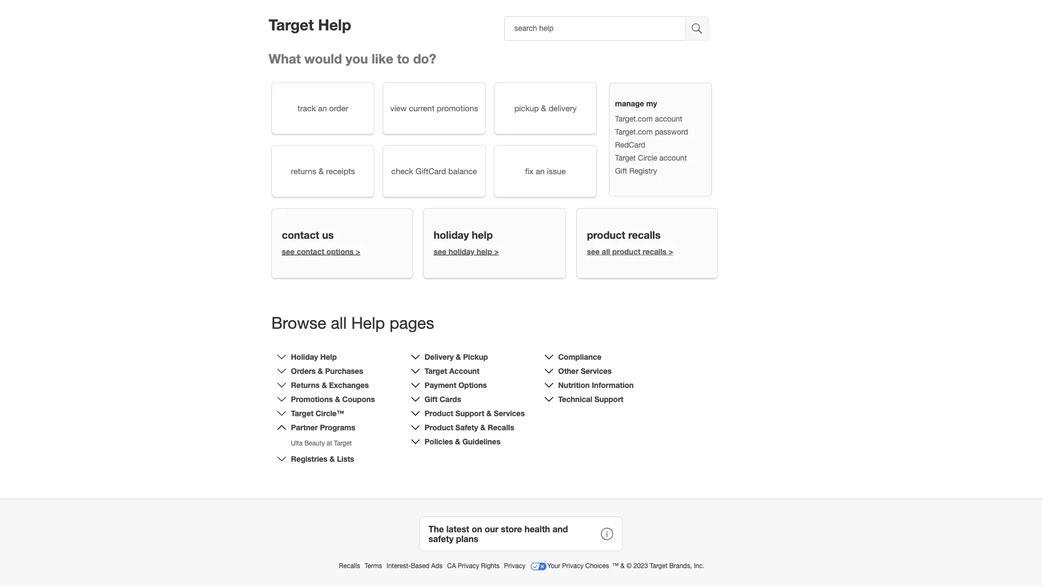 Task type: vqa. For each thing, say whether or not it's contained in the screenshot.
Target Circle + Ultamate Beauty Rewards link
no



Task type: describe. For each thing, give the bounding box(es) containing it.
logo image
[[530, 558, 548, 575]]

delivery & pickup link
[[425, 353, 488, 362]]

compliance link
[[558, 353, 602, 362]]

view current promotions link
[[383, 82, 486, 134]]

holiday help link
[[291, 353, 337, 362]]

interest-
[[387, 562, 411, 570]]

target circle™ link
[[291, 409, 344, 418]]

1 privacy from the left
[[458, 562, 479, 570]]

store
[[501, 524, 522, 534]]

1 vertical spatial product
[[612, 247, 641, 256]]

™
[[612, 562, 619, 570]]

see holiday help > link
[[434, 247, 499, 256]]

registries & lists link
[[291, 455, 354, 464]]

orders
[[291, 367, 316, 376]]

your
[[548, 562, 561, 570]]

your privacy choices link
[[530, 558, 611, 575]]

target account link
[[425, 367, 480, 376]]

1 vertical spatial help
[[351, 313, 385, 332]]

help for holiday help
[[320, 353, 337, 362]]

safety
[[456, 423, 478, 432]]

receipts
[[326, 166, 355, 176]]

other services link
[[558, 367, 612, 376]]

coupons
[[342, 395, 375, 404]]

partner programs link
[[291, 423, 355, 432]]

& for ©
[[621, 562, 625, 570]]

support for technical
[[595, 395, 624, 404]]

circle™
[[316, 409, 344, 418]]

password
[[655, 127, 688, 136]]

returns & exchanges
[[291, 381, 369, 390]]

terms
[[365, 562, 382, 570]]

gift inside target.com account target.com password redcard target circle account gift registry
[[615, 166, 627, 175]]

based
[[411, 562, 430, 570]]

an for track
[[318, 103, 327, 113]]

see for holiday help
[[434, 247, 447, 256]]

on
[[472, 524, 482, 534]]

options
[[327, 247, 354, 256]]

all for browse
[[331, 313, 347, 332]]

privacy link
[[504, 562, 527, 570]]

target.com account target.com password redcard target circle account gift registry
[[615, 114, 688, 175]]

information
[[592, 381, 634, 390]]

like
[[372, 51, 393, 66]]

and
[[553, 524, 568, 534]]

product support & services
[[425, 409, 525, 418]]

rights
[[481, 562, 500, 570]]

the latest on our store health and safety plans link
[[419, 517, 623, 552]]

gift cards link
[[425, 395, 461, 404]]

payment options link
[[425, 381, 487, 390]]

view
[[390, 103, 407, 113]]

partner programs
[[291, 423, 355, 432]]

returns
[[291, 381, 320, 390]]

returns & exchanges link
[[291, 381, 369, 390]]

3 see from the left
[[587, 247, 600, 256]]

recalls link
[[339, 562, 362, 570]]

target account
[[425, 367, 480, 376]]

©
[[627, 562, 632, 570]]

track an order link
[[271, 82, 375, 134]]

see for contact us
[[282, 247, 295, 256]]

& for coupons
[[335, 395, 340, 404]]

ulta
[[291, 439, 303, 447]]

policies & guidelines
[[425, 437, 501, 446]]

& up guidelines
[[480, 423, 486, 432]]

ca
[[447, 562, 456, 570]]

options
[[459, 381, 487, 390]]

registry
[[629, 166, 657, 175]]

0 vertical spatial contact
[[282, 229, 319, 241]]

interest-based ads link
[[387, 562, 445, 570]]

0 vertical spatial holiday
[[434, 229, 469, 241]]

holiday
[[291, 353, 318, 362]]

2 target.com from the top
[[615, 127, 653, 136]]

0 vertical spatial help
[[472, 229, 493, 241]]

orders & purchases link
[[291, 367, 363, 376]]

ulta beauty at target link
[[291, 439, 352, 447]]

1 target.com from the top
[[615, 114, 653, 123]]

& for pickup
[[456, 353, 461, 362]]

current
[[409, 103, 435, 113]]

target circle account link
[[615, 153, 687, 162]]

see holiday help >
[[434, 247, 499, 256]]

health
[[525, 524, 550, 534]]

see all product recalls > link
[[587, 247, 673, 256]]

1 vertical spatial holiday
[[449, 247, 475, 256]]

holiday help
[[291, 353, 337, 362]]

support for product
[[456, 409, 485, 418]]

2 privacy from the left
[[504, 562, 526, 570]]

nutrition
[[558, 381, 590, 390]]

do?
[[413, 51, 436, 66]]

lists
[[337, 455, 354, 464]]

returns
[[291, 166, 316, 176]]

programs
[[320, 423, 355, 432]]

0 vertical spatial recalls
[[628, 229, 661, 241]]

check
[[391, 166, 413, 176]]

compliance
[[558, 353, 602, 362]]

product safety & recalls
[[425, 423, 514, 432]]



Task type: locate. For each thing, give the bounding box(es) containing it.
contact us
[[282, 229, 334, 241]]

see down contact us
[[282, 247, 295, 256]]

& down orders & purchases
[[322, 381, 327, 390]]

0 vertical spatial all
[[602, 247, 610, 256]]

target.com up redcard
[[615, 127, 653, 136]]

& for purchases
[[318, 367, 323, 376]]

& for lists
[[330, 455, 335, 464]]

target inside target.com account target.com password redcard target circle account gift registry
[[615, 153, 636, 162]]

choices
[[586, 562, 609, 570]]

™ & © 2023 target brands, inc.
[[612, 562, 705, 570]]

privacy inside your privacy choices link
[[562, 562, 584, 570]]

account up password
[[655, 114, 683, 123]]

see down product recalls
[[587, 247, 600, 256]]

0 vertical spatial target.com
[[615, 114, 653, 123]]

guidelines
[[463, 437, 501, 446]]

3 > from the left
[[669, 247, 673, 256]]

1 vertical spatial contact
[[297, 247, 324, 256]]

& up product safety & recalls
[[487, 409, 492, 418]]

delivery
[[425, 353, 454, 362]]

target.com
[[615, 114, 653, 123], [615, 127, 653, 136]]

target down 'delivery'
[[425, 367, 447, 376]]

product up see all product recalls > link
[[587, 229, 625, 241]]

product safety & recalls link
[[425, 423, 514, 432]]

help left pages
[[351, 313, 385, 332]]

2 see from the left
[[434, 247, 447, 256]]

gift cards
[[425, 395, 461, 404]]

account
[[449, 367, 480, 376]]

see down holiday help
[[434, 247, 447, 256]]

support down information at right bottom
[[595, 395, 624, 404]]

balance
[[448, 166, 477, 176]]

1 product from the top
[[425, 409, 453, 418]]

target right 2023
[[650, 562, 668, 570]]

2023
[[634, 562, 648, 570]]

an right fix at the right top of page
[[536, 166, 545, 176]]

manage my
[[615, 99, 657, 108]]

terms link
[[365, 562, 384, 570]]

technical
[[558, 395, 593, 404]]

1 horizontal spatial privacy
[[504, 562, 526, 570]]

>
[[356, 247, 360, 256], [494, 247, 499, 256], [669, 247, 673, 256]]

services up guidelines
[[494, 409, 525, 418]]

gift left registry
[[615, 166, 627, 175]]

help down holiday help
[[477, 247, 492, 256]]

target up partner
[[291, 409, 314, 418]]

0 vertical spatial recalls
[[488, 423, 514, 432]]

recalls
[[628, 229, 661, 241], [643, 247, 667, 256]]

recalls down product recalls
[[643, 247, 667, 256]]

recalls up see all product recalls > link
[[628, 229, 661, 241]]

beauty
[[305, 439, 325, 447]]

your privacy choices
[[548, 562, 609, 570]]

0 horizontal spatial services
[[494, 409, 525, 418]]

support up product safety & recalls
[[456, 409, 485, 418]]

target.com down "manage my"
[[615, 114, 653, 123]]

product for product support & services
[[425, 409, 453, 418]]

product recalls
[[587, 229, 661, 241]]

2 product from the top
[[425, 423, 453, 432]]

0 horizontal spatial all
[[331, 313, 347, 332]]

payment options
[[425, 381, 487, 390]]

an inside "fix an issue" link
[[536, 166, 545, 176]]

gift registry link
[[615, 166, 657, 175]]

returns & receipts
[[291, 166, 355, 176]]

target circle™
[[291, 409, 344, 418]]

browse
[[271, 313, 326, 332]]

& for delivery
[[541, 103, 546, 113]]

product
[[587, 229, 625, 241], [612, 247, 641, 256]]

check giftcard balance
[[391, 166, 477, 176]]

promotions & coupons link
[[291, 395, 375, 404]]

recalls up guidelines
[[488, 423, 514, 432]]

& left ©
[[621, 562, 625, 570]]

target right "at"
[[334, 439, 352, 447]]

& right "returns"
[[319, 166, 324, 176]]

1 vertical spatial an
[[536, 166, 545, 176]]

latest
[[446, 524, 469, 534]]

promotions
[[437, 103, 478, 113]]

2 horizontal spatial privacy
[[562, 562, 584, 570]]

contact
[[282, 229, 319, 241], [297, 247, 324, 256]]

1 horizontal spatial >
[[494, 247, 499, 256]]

product support & services link
[[425, 409, 525, 418]]

> for us
[[356, 247, 360, 256]]

returns & receipts link
[[271, 145, 375, 197]]

help up would at the top left of the page
[[318, 15, 351, 34]]

you
[[346, 51, 368, 66]]

issue
[[547, 166, 566, 176]]

0 horizontal spatial see
[[282, 247, 295, 256]]

2 horizontal spatial >
[[669, 247, 673, 256]]

an right track
[[318, 103, 327, 113]]

redcard link
[[615, 140, 645, 149]]

pickup & delivery link
[[494, 82, 597, 134]]

1 vertical spatial gift
[[425, 395, 438, 404]]

0 horizontal spatial recalls
[[339, 562, 360, 570]]

& for exchanges
[[322, 381, 327, 390]]

an
[[318, 103, 327, 113], [536, 166, 545, 176]]

1 vertical spatial recalls
[[339, 562, 360, 570]]

0 horizontal spatial >
[[356, 247, 360, 256]]

recalls left terms
[[339, 562, 360, 570]]

1 vertical spatial target.com
[[615, 127, 653, 136]]

0 vertical spatial support
[[595, 395, 624, 404]]

other
[[558, 367, 579, 376]]

all right the browse
[[331, 313, 347, 332]]

track
[[298, 103, 316, 113]]

& up circle™ at the left of the page
[[335, 395, 340, 404]]

nutrition information link
[[558, 381, 634, 390]]

recalls
[[488, 423, 514, 432], [339, 562, 360, 570]]

holiday up see holiday help >
[[434, 229, 469, 241]]

1 vertical spatial account
[[660, 153, 687, 162]]

1 horizontal spatial gift
[[615, 166, 627, 175]]

circle
[[638, 153, 658, 162]]

ads
[[431, 562, 443, 570]]

services up nutrition information 'link'
[[581, 367, 612, 376]]

0 vertical spatial services
[[581, 367, 612, 376]]

manage
[[615, 99, 644, 108]]

exchanges
[[329, 381, 369, 390]]

privacy right your
[[562, 562, 584, 570]]

payment
[[425, 381, 456, 390]]

0 horizontal spatial gift
[[425, 395, 438, 404]]

account right circle
[[660, 153, 687, 162]]

3 privacy from the left
[[562, 562, 584, 570]]

1 vertical spatial help
[[477, 247, 492, 256]]

what would you like to do?
[[269, 51, 436, 66]]

search help text field
[[504, 16, 686, 41]]

technical support link
[[558, 395, 624, 404]]

1 see from the left
[[282, 247, 295, 256]]

product down "gift cards"
[[425, 409, 453, 418]]

0 horizontal spatial privacy
[[458, 562, 479, 570]]

privacy right ca
[[458, 562, 479, 570]]

2 > from the left
[[494, 247, 499, 256]]

privacy
[[458, 562, 479, 570], [504, 562, 526, 570], [562, 562, 584, 570]]

order
[[329, 103, 348, 113]]

support
[[595, 395, 624, 404], [456, 409, 485, 418]]

services
[[581, 367, 612, 376], [494, 409, 525, 418]]

& for receipts
[[319, 166, 324, 176]]

recalls terms interest-based ads ca privacy rights privacy
[[339, 562, 527, 570]]

> for help
[[494, 247, 499, 256]]

0 horizontal spatial an
[[318, 103, 327, 113]]

2 horizontal spatial see
[[587, 247, 600, 256]]

the latest on our store health and safety plans
[[429, 524, 568, 544]]

1 vertical spatial support
[[456, 409, 485, 418]]

all down product recalls
[[602, 247, 610, 256]]

safety
[[429, 534, 454, 544]]

1 vertical spatial recalls
[[643, 247, 667, 256]]

holiday
[[434, 229, 469, 241], [449, 247, 475, 256]]

brands,
[[670, 562, 692, 570]]

us
[[322, 229, 334, 241]]

1 horizontal spatial services
[[581, 367, 612, 376]]

1 horizontal spatial support
[[595, 395, 624, 404]]

view current promotions
[[390, 103, 478, 113]]

product down product recalls
[[612, 247, 641, 256]]

1 vertical spatial services
[[494, 409, 525, 418]]

ulta beauty at target
[[291, 439, 352, 447]]

1 > from the left
[[356, 247, 360, 256]]

registries
[[291, 455, 328, 464]]

partner
[[291, 423, 318, 432]]

help up see holiday help >
[[472, 229, 493, 241]]

& down holiday help
[[318, 367, 323, 376]]

1 horizontal spatial see
[[434, 247, 447, 256]]

1 vertical spatial all
[[331, 313, 347, 332]]

target.com password link
[[615, 127, 688, 136]]

0 vertical spatial gift
[[615, 166, 627, 175]]

None image field
[[686, 16, 709, 41]]

browse all help pages
[[271, 313, 434, 332]]

0 horizontal spatial support
[[456, 409, 485, 418]]

2 vertical spatial help
[[320, 353, 337, 362]]

fix
[[525, 166, 534, 176]]

contact down contact us
[[297, 247, 324, 256]]

target
[[269, 15, 314, 34], [615, 153, 636, 162], [425, 367, 447, 376], [291, 409, 314, 418], [334, 439, 352, 447], [650, 562, 668, 570]]

target down redcard
[[615, 153, 636, 162]]

all
[[602, 247, 610, 256], [331, 313, 347, 332]]

product for product safety & recalls
[[425, 423, 453, 432]]

contact up see contact options >
[[282, 229, 319, 241]]

gift down payment
[[425, 395, 438, 404]]

delivery
[[549, 103, 577, 113]]

& right pickup
[[541, 103, 546, 113]]

0 vertical spatial an
[[318, 103, 327, 113]]

an inside track an order link
[[318, 103, 327, 113]]

plans
[[456, 534, 478, 544]]

1 horizontal spatial an
[[536, 166, 545, 176]]

help
[[318, 15, 351, 34], [351, 313, 385, 332], [320, 353, 337, 362]]

technical support
[[558, 395, 624, 404]]

privacy left logo
[[504, 562, 526, 570]]

target help
[[269, 15, 351, 34]]

1 horizontal spatial all
[[602, 247, 610, 256]]

all for see
[[602, 247, 610, 256]]

& for guidelines
[[455, 437, 460, 446]]

redcard
[[615, 140, 645, 149]]

1 vertical spatial product
[[425, 423, 453, 432]]

gift
[[615, 166, 627, 175], [425, 395, 438, 404]]

pickup
[[463, 353, 488, 362]]

& left lists
[[330, 455, 335, 464]]

an for fix
[[536, 166, 545, 176]]

0 vertical spatial product
[[587, 229, 625, 241]]

& down the safety
[[455, 437, 460, 446]]

holiday help
[[434, 229, 493, 241]]

0 vertical spatial account
[[655, 114, 683, 123]]

target up what
[[269, 15, 314, 34]]

0 vertical spatial product
[[425, 409, 453, 418]]

help up orders & purchases
[[320, 353, 337, 362]]

0 vertical spatial help
[[318, 15, 351, 34]]

product up policies
[[425, 423, 453, 432]]

1 horizontal spatial recalls
[[488, 423, 514, 432]]

holiday down holiday help
[[449, 247, 475, 256]]

& up account
[[456, 353, 461, 362]]

help for target help
[[318, 15, 351, 34]]

see contact options >
[[282, 247, 360, 256]]

track an order
[[298, 103, 348, 113]]



